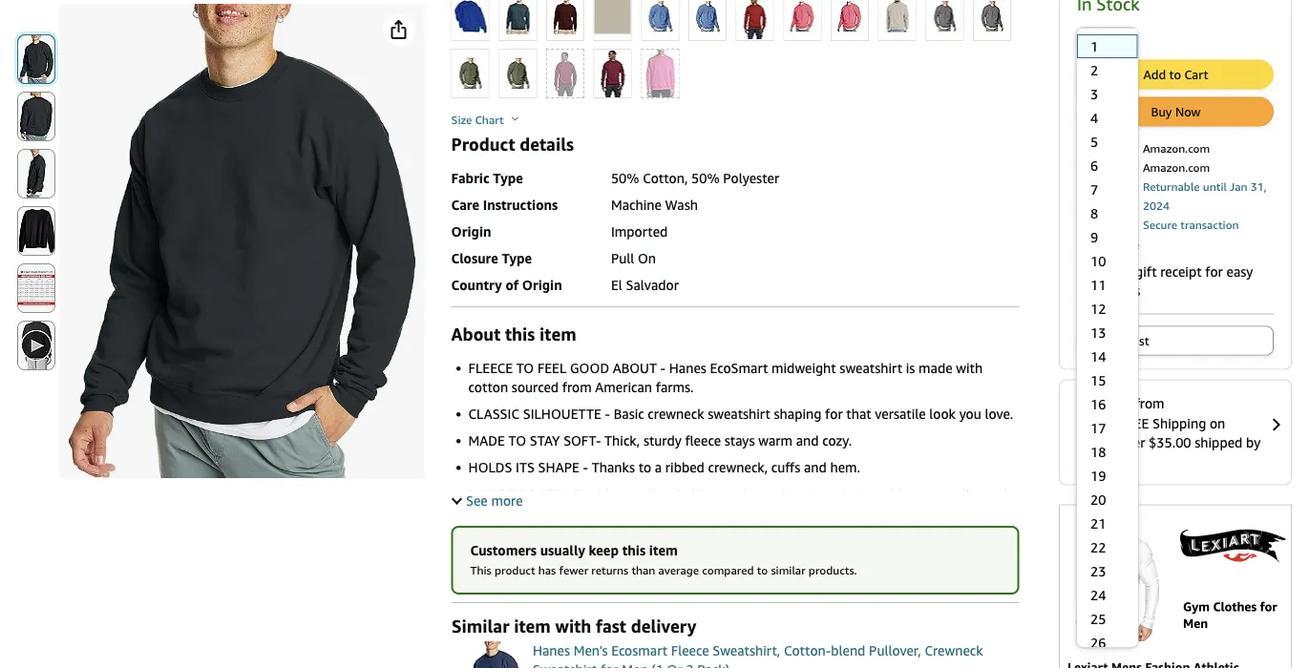 Task type: describe. For each thing, give the bounding box(es) containing it.
0 vertical spatial item
[[540, 324, 577, 344]]

this
[[471, 564, 492, 577]]

2 50% from the left
[[692, 171, 720, 186]]

type for fabric type
[[493, 171, 523, 186]]

7
[[1091, 181, 1099, 197]]

qty: 1
[[1085, 31, 1117, 44]]

2 inside '1 2 3 4 5 6 7 8 9 10 11 12 13 14 15 16 17 18 19 20 21 22 23 24 25 26'
[[1091, 62, 1099, 78]]

cotton-
[[784, 643, 831, 659]]

3 link
[[1078, 81, 1138, 105]]

hanes inside the fleece to feel good about - hanes ecosmart midweight sweatshirt is made with cotton sourced from american farms.
[[669, 361, 707, 376]]

cozy.
[[823, 433, 852, 449]]

qty:
[[1085, 31, 1105, 44]]

1 option
[[1077, 34, 1138, 58]]

18
[[1091, 444, 1107, 460]]

buy now
[[1151, 104, 1201, 119]]

0 vertical spatial and
[[796, 433, 819, 449]]

on
[[1210, 415, 1226, 431]]

safety pink image
[[785, 0, 821, 40]]

carolina blue - 1 pack image
[[690, 0, 726, 40]]

sweatshirt
[[533, 662, 597, 669]]

buy
[[1151, 104, 1173, 119]]

0 horizontal spatial -
[[583, 460, 588, 476]]

crewneck
[[925, 643, 984, 659]]

thick,
[[605, 433, 640, 449]]

2 amazon.com from the top
[[1143, 160, 1211, 174]]

to for feel
[[517, 361, 534, 376]]

7 link
[[1078, 177, 1138, 201]]

instructions
[[483, 197, 558, 213]]

sweatshirt inside the fleece to feel good about - hanes ecosmart midweight sweatshirt is made with cotton sourced from american farms.
[[840, 361, 903, 376]]

12 link
[[1078, 296, 1138, 320]]

shows what's inside button
[[1143, 235, 1246, 251]]

about this item
[[451, 324, 577, 344]]

0 horizontal spatial with
[[555, 616, 592, 637]]

hanes inside hanes men's ecosmart fleece sweatshirt, cotton-blend pullover, crewneck sweatshirt for men (1 or 2 pack)
[[533, 643, 570, 659]]

22
[[1091, 539, 1107, 555]]

13
[[1091, 325, 1107, 340]]

25
[[1091, 611, 1107, 627]]

customers usually keep this item this product has fewer returns than average compared to similar products.
[[471, 543, 857, 577]]

1 vertical spatial and
[[804, 460, 827, 476]]

until
[[1203, 179, 1227, 193]]

thanks
[[592, 460, 635, 476]]

delivery
[[631, 616, 697, 637]]

wow pink image
[[642, 50, 679, 97]]

cotton,
[[643, 171, 688, 186]]

20
[[1091, 492, 1107, 507]]

cardinal image
[[547, 50, 584, 97]]

Buy Now submit
[[1078, 98, 1273, 125]]

stays
[[725, 433, 755, 449]]

secure transaction button
[[1143, 216, 1240, 231]]

receipt
[[1161, 263, 1202, 279]]

country of origin
[[451, 277, 562, 293]]

10 inside list box
[[1091, 253, 1107, 269]]

list
[[1130, 333, 1150, 348]]

- inside the fleece to feel good about - hanes ecosmart midweight sweatshirt is made with cotton sourced from american farms.
[[661, 361, 666, 376]]

pull on
[[611, 251, 656, 267]]

22 link
[[1078, 535, 1138, 559]]

item inside customers usually keep this item this product has fewer returns than average compared to similar products.
[[649, 543, 678, 559]]

cuffs
[[772, 460, 801, 476]]

versatile
[[875, 406, 926, 422]]

made
[[469, 433, 505, 449]]

look
[[930, 406, 956, 422]]

17
[[1091, 420, 1107, 436]]

see
[[466, 493, 488, 509]]

similar
[[771, 564, 806, 577]]

ecosmart
[[612, 643, 668, 659]]

to down the made to stay soft- thick, sturdy fleece stays warm and cozy.
[[639, 460, 652, 476]]

5 link
[[1078, 129, 1138, 153]]

a inside add a gift receipt for easy returns
[[1125, 263, 1132, 279]]

see more
[[466, 493, 523, 509]]

by
[[1247, 434, 1261, 450]]

list box containing 1
[[1077, 34, 1138, 669]]

more
[[491, 493, 523, 509]]

product details
[[451, 134, 574, 154]]

hanes men's ecosmart fleece sweatshirt, cotton-blend pullover, crewneck sweatshirt for men (1 or 2 pack) link
[[533, 643, 984, 669]]

to inside customers usually keep this item this product has fewer returns than average compared to similar products.
[[757, 564, 768, 577]]

returnable until jan 31, 2024 button
[[1143, 177, 1267, 212]]

21 link
[[1078, 511, 1138, 535]]

4 link
[[1078, 105, 1138, 129]]

dropdown image
[[1122, 34, 1132, 41]]

1 horizontal spatial -
[[605, 406, 610, 422]]

shaping
[[774, 406, 822, 422]]

fewer
[[559, 564, 589, 577]]

new
[[1078, 395, 1104, 411]]

safety pink - 1 pack image
[[832, 0, 868, 40]]

deep red image
[[737, 0, 773, 40]]

holds
[[469, 460, 512, 476]]

(1
[[652, 662, 664, 669]]

usually
[[540, 543, 586, 559]]

0 vertical spatial this
[[505, 324, 535, 344]]

smoke grey - 1 pack image
[[974, 0, 1011, 40]]

farms.
[[656, 380, 694, 395]]

1 2 3 4 5 6 7 8 9 10 11 12 13 14 15 16 17 18 19 20 21 22 23 24 25 26
[[1091, 38, 1107, 651]]

product
[[495, 564, 535, 577]]

good
[[570, 361, 609, 376]]

Add to Cart submit
[[1078, 60, 1273, 88]]

1 horizontal spatial 1
[[1111, 31, 1117, 44]]

secure transaction
[[1143, 218, 1240, 231]]

returns inside add a gift receipt for easy returns
[[1098, 283, 1141, 298]]

Add to List radio
[[1078, 326, 1274, 356]]

fabric type
[[451, 171, 523, 186]]

fatigue green - 1 pack image
[[500, 50, 536, 97]]

1 amazon.com from the top
[[1143, 141, 1211, 155]]

to for stay
[[509, 433, 526, 449]]

chart
[[475, 113, 504, 127]]

that
[[847, 406, 872, 422]]

men's
[[574, 643, 608, 659]]

16
[[1091, 396, 1107, 412]]

add for add a gift receipt for easy returns
[[1098, 263, 1122, 279]]

24 link
[[1078, 583, 1138, 607]]

26 link
[[1078, 631, 1138, 655]]

10 link
[[1078, 249, 1138, 272]]

extender expand image
[[452, 494, 463, 505]]

keep
[[589, 543, 619, 559]]

of
[[506, 277, 519, 293]]

jan
[[1230, 179, 1248, 193]]

hanes men&#39;s ecosmart fleece sweatshirt, cotton-blend pullover, crewneck sweatshirt for men (1 or 2 pack) image
[[68, 4, 416, 479]]

free
[[1119, 415, 1149, 431]]

add a gift receipt for easy returns
[[1098, 263, 1254, 298]]

el
[[611, 277, 623, 293]]



Task type: vqa. For each thing, say whether or not it's contained in the screenshot.
the leftmost Only
no



Task type: locate. For each thing, give the bounding box(es) containing it.
mulled berry - 1 pack image
[[547, 0, 584, 40]]

average
[[659, 564, 699, 577]]

None submit
[[18, 35, 54, 83], [18, 93, 54, 140], [18, 150, 54, 198], [18, 207, 54, 255], [18, 265, 54, 312], [18, 322, 54, 370], [18, 35, 54, 83], [18, 93, 54, 140], [18, 150, 54, 198], [18, 207, 54, 255], [18, 265, 54, 312], [18, 322, 54, 370]]

pull
[[611, 251, 635, 267]]

add inside option
[[1089, 333, 1111, 348]]

product
[[451, 134, 515, 154]]

fleece to feel good about - hanes ecosmart midweight sweatshirt is made with cotton sourced from american farms.
[[469, 361, 983, 395]]

ecosmart
[[710, 361, 768, 376]]

1 vertical spatial origin
[[522, 277, 562, 293]]

from up free at bottom right
[[1135, 395, 1165, 411]]

for down men's on the bottom of page
[[601, 662, 619, 669]]

$
[[1078, 414, 1083, 425]]

new (29) from $ 10 75
[[1078, 395, 1165, 432]]

0 vertical spatial add
[[1144, 67, 1166, 81]]

fast
[[596, 616, 627, 637]]

to up sourced
[[517, 361, 534, 376]]

10 inside the new (29) from $ 10 75
[[1083, 413, 1101, 432]]

item up average
[[649, 543, 678, 559]]

2 vertical spatial -
[[583, 460, 588, 476]]

sturdy
[[644, 433, 682, 449]]

a left 'gift'
[[1125, 263, 1132, 279]]

2 vertical spatial item
[[514, 616, 551, 637]]

hanes up sweatshirt
[[533, 643, 570, 659]]

1 inside '1 2 3 4 5 6 7 8 9 10 11 12 13 14 15 16 17 18 19 20 21 22 23 24 25 26'
[[1091, 38, 1099, 54]]

similar item with fast delivery
[[452, 616, 697, 637]]

men
[[622, 662, 648, 669]]

1 vertical spatial for
[[825, 406, 843, 422]]

10 up 11
[[1091, 253, 1107, 269]]

1 vertical spatial a
[[655, 460, 662, 476]]

50% up machine
[[611, 171, 640, 186]]

than
[[632, 564, 656, 577]]

1 horizontal spatial 50%
[[692, 171, 720, 186]]

10 down new
[[1083, 413, 1101, 432]]

0 horizontal spatial sweatshirt
[[708, 406, 771, 422]]

to left list
[[1115, 333, 1127, 348]]

add up 14
[[1089, 333, 1111, 348]]

1 vertical spatial add
[[1098, 263, 1122, 279]]

2 inside hanes men's ecosmart fleece sweatshirt, cotton-blend pullover, crewneck sweatshirt for men (1 or 2 pack)
[[686, 662, 694, 669]]

1 horizontal spatial from
[[1135, 395, 1165, 411]]

0 vertical spatial sweatshirt
[[840, 361, 903, 376]]

1 horizontal spatial origin
[[522, 277, 562, 293]]

12
[[1091, 301, 1107, 316]]

0 vertical spatial a
[[1125, 263, 1132, 279]]

shipped
[[1195, 434, 1243, 450]]

cardinal - 1 pack image
[[595, 50, 631, 97]]

option group
[[446, 0, 1020, 102]]

2024
[[1143, 198, 1170, 212]]

returns down keep
[[592, 564, 629, 577]]

0 horizontal spatial for
[[601, 662, 619, 669]]

el salvador
[[611, 277, 679, 293]]

to left similar
[[757, 564, 768, 577]]

stay
[[530, 433, 560, 449]]

1 vertical spatial this
[[623, 543, 646, 559]]

0 horizontal spatial returns
[[592, 564, 629, 577]]

0 vertical spatial 10
[[1091, 253, 1107, 269]]

item up sweatshirt
[[514, 616, 551, 637]]

0 vertical spatial 2
[[1091, 62, 1099, 78]]

24
[[1091, 587, 1107, 603]]

cotton
[[469, 380, 508, 395]]

to inside option
[[1115, 333, 1127, 348]]

1 vertical spatial to
[[509, 433, 526, 449]]

returns
[[1098, 283, 1141, 298], [592, 564, 629, 577]]

and
[[796, 433, 819, 449], [804, 460, 827, 476]]

type for closure type
[[502, 251, 532, 267]]

add down 9 "link"
[[1098, 263, 1122, 279]]

50% cotton, 50% polyester
[[611, 171, 780, 186]]

add to cart
[[1144, 67, 1209, 81]]

- left basic
[[605, 406, 610, 422]]

0 vertical spatial origin
[[451, 224, 492, 240]]

6
[[1091, 157, 1099, 173]]

1 horizontal spatial hanes
[[669, 361, 707, 376]]

you
[[960, 406, 982, 422]]

1 vertical spatial item
[[649, 543, 678, 559]]

silhouette
[[523, 406, 602, 422]]

0 horizontal spatial from
[[562, 380, 592, 395]]

0 vertical spatial hanes
[[669, 361, 707, 376]]

for left easy
[[1206, 263, 1224, 279]]

0 horizontal spatial hanes
[[533, 643, 570, 659]]

orders
[[1078, 434, 1116, 450]]

size chart button
[[451, 111, 519, 127]]

1 vertical spatial type
[[502, 251, 532, 267]]

returnable
[[1143, 179, 1200, 193]]

1 horizontal spatial 2
[[1091, 62, 1099, 78]]

amazon.com down "buy now" submit
[[1143, 141, 1211, 155]]

add inside add a gift receipt for easy returns
[[1098, 263, 1122, 279]]

0 vertical spatial to
[[517, 361, 534, 376]]

its
[[516, 460, 535, 476]]

14
[[1091, 348, 1107, 364]]

sand image
[[595, 0, 631, 40]]

classic
[[469, 406, 520, 422]]

0 vertical spatial with
[[956, 361, 983, 376]]

0 horizontal spatial 1
[[1091, 38, 1099, 54]]

2 link
[[1078, 58, 1138, 81]]

and down shaping
[[796, 433, 819, 449]]

free shipping on orders over $35.00 shipped by amazon.
[[1078, 415, 1261, 469]]

to left cart
[[1170, 67, 1182, 81]]

ribbed
[[666, 460, 705, 476]]

from inside the fleece to feel good about - hanes ecosmart midweight sweatshirt is made with cotton sourced from american farms.
[[562, 380, 592, 395]]

list box
[[1077, 34, 1138, 669]]

2
[[1091, 62, 1099, 78], [686, 662, 694, 669]]

add for add to list
[[1089, 333, 1111, 348]]

on
[[638, 251, 656, 267]]

salvador
[[626, 277, 679, 293]]

type up "of"
[[502, 251, 532, 267]]

similar
[[452, 616, 510, 637]]

sourced
[[512, 380, 559, 395]]

easy
[[1227, 263, 1254, 279]]

feel
[[538, 361, 567, 376]]

0 vertical spatial -
[[661, 361, 666, 376]]

1 horizontal spatial for
[[825, 406, 843, 422]]

item up feel
[[540, 324, 577, 344]]

1 vertical spatial returns
[[592, 564, 629, 577]]

0 vertical spatial for
[[1206, 263, 1224, 279]]

to left stay
[[509, 433, 526, 449]]

1 vertical spatial sweatshirt
[[708, 406, 771, 422]]

- right shape
[[583, 460, 588, 476]]

2 horizontal spatial -
[[661, 361, 666, 376]]

returns inside customers usually keep this item this product has fewer returns than average compared to similar products.
[[592, 564, 629, 577]]

- up farms.
[[661, 361, 666, 376]]

25 link
[[1078, 607, 1138, 631]]

fatigue green image
[[452, 50, 489, 97]]

this right about
[[505, 324, 535, 344]]

sand - 1 pack image
[[879, 0, 916, 40]]

6 link
[[1078, 153, 1138, 177]]

2 down "fleece"
[[686, 662, 694, 669]]

origin right "of"
[[522, 277, 562, 293]]

from down good
[[562, 380, 592, 395]]

1 vertical spatial amazon.com
[[1143, 160, 1211, 174]]

returns up the '12'
[[1098, 283, 1141, 298]]

shipping
[[1153, 415, 1207, 431]]

and right cuffs on the bottom
[[804, 460, 827, 476]]

0 vertical spatial type
[[493, 171, 523, 186]]

2 vertical spatial for
[[601, 662, 619, 669]]

hanes up farms.
[[669, 361, 707, 376]]

basic
[[614, 406, 645, 422]]

amazon.com
[[1143, 141, 1211, 155], [1143, 160, 1211, 174]]

fleece
[[469, 361, 513, 376]]

1 horizontal spatial with
[[956, 361, 983, 376]]

sweatshirt left is
[[840, 361, 903, 376]]

deep royal - 2 pack image
[[452, 0, 489, 40]]

this inside customers usually keep this item this product has fewer returns than average compared to similar products.
[[623, 543, 646, 559]]

item
[[540, 324, 577, 344], [649, 543, 678, 559], [514, 616, 551, 637]]

1 vertical spatial 10
[[1083, 413, 1101, 432]]

has
[[538, 564, 556, 577]]

with up men's on the bottom of page
[[555, 616, 592, 637]]

13 link
[[1078, 320, 1138, 344]]

compared
[[702, 564, 754, 577]]

carolina blue image
[[642, 0, 679, 40]]

what's
[[1180, 237, 1213, 250]]

made
[[919, 361, 953, 376]]

blend
[[831, 643, 866, 659]]

4
[[1091, 110, 1099, 125]]

1 vertical spatial with
[[555, 616, 592, 637]]

sweatshirt,
[[713, 643, 781, 659]]

19 link
[[1078, 464, 1138, 487]]

a left ribbed
[[655, 460, 662, 476]]

or
[[667, 662, 683, 669]]

9
[[1091, 229, 1099, 245]]

1 up the 2 link
[[1091, 38, 1099, 54]]

50% up wash
[[692, 171, 720, 186]]

1 horizontal spatial returns
[[1098, 283, 1141, 298]]

2 horizontal spatial for
[[1206, 263, 1224, 279]]

type up care instructions
[[493, 171, 523, 186]]

1 vertical spatial 2
[[686, 662, 694, 669]]

metallic teal - 1 pack image
[[500, 0, 536, 40]]

popover image
[[512, 116, 519, 121]]

31,
[[1251, 179, 1267, 193]]

0 horizontal spatial this
[[505, 324, 535, 344]]

care
[[451, 197, 480, 213]]

with right made
[[956, 361, 983, 376]]

from inside the new (29) from $ 10 75
[[1135, 395, 1165, 411]]

3
[[1091, 86, 1099, 102]]

1 horizontal spatial a
[[1125, 263, 1132, 279]]

type
[[493, 171, 523, 186], [502, 251, 532, 267]]

care instructions
[[451, 197, 558, 213]]

country
[[451, 277, 502, 293]]

23 link
[[1078, 559, 1138, 583]]

with inside the fleece to feel good about - hanes ecosmart midweight sweatshirt is made with cotton sourced from american farms.
[[956, 361, 983, 376]]

for left that at the bottom
[[825, 406, 843, 422]]

for inside hanes men's ecosmart fleece sweatshirt, cotton-blend pullover, crewneck sweatshirt for men (1 or 2 pack)
[[601, 662, 619, 669]]

2 up '3'
[[1091, 62, 1099, 78]]

20 link
[[1078, 487, 1138, 511]]

about
[[451, 324, 501, 344]]

amazon.com up "returnable"
[[1143, 160, 1211, 174]]

1 horizontal spatial this
[[623, 543, 646, 559]]

1 horizontal spatial sweatshirt
[[840, 361, 903, 376]]

1 left dropdown image
[[1111, 31, 1117, 44]]

for inside add a gift receipt for easy returns
[[1206, 263, 1224, 279]]

8 link
[[1078, 201, 1138, 225]]

0 horizontal spatial 2
[[686, 662, 694, 669]]

customers
[[471, 543, 537, 559]]

19
[[1091, 468, 1107, 484]]

1 vertical spatial -
[[605, 406, 610, 422]]

smoke grey image
[[927, 0, 963, 40]]

add for add to cart
[[1144, 67, 1166, 81]]

this up than
[[623, 543, 646, 559]]

origin up 'closure'
[[451, 224, 492, 240]]

(29)
[[1108, 395, 1132, 411]]

sweatshirt up "stays"
[[708, 406, 771, 422]]

to inside the fleece to feel good about - hanes ecosmart midweight sweatshirt is made with cotton sourced from american farms.
[[517, 361, 534, 376]]

0 vertical spatial amazon.com
[[1143, 141, 1211, 155]]

14 link
[[1078, 344, 1138, 368]]

0 horizontal spatial origin
[[451, 224, 492, 240]]

crewneck,
[[708, 460, 768, 476]]

$35.00
[[1149, 434, 1192, 450]]

1 vertical spatial hanes
[[533, 643, 570, 659]]

shows
[[1143, 237, 1177, 250]]

0 horizontal spatial a
[[655, 460, 662, 476]]

5
[[1091, 134, 1099, 149]]

about
[[613, 361, 657, 376]]

1 50% from the left
[[611, 171, 640, 186]]

2 vertical spatial add
[[1089, 333, 1111, 348]]

0 vertical spatial returns
[[1098, 283, 1141, 298]]

50%
[[611, 171, 640, 186], [692, 171, 720, 186]]

add up buy
[[1144, 67, 1166, 81]]

add to list
[[1089, 333, 1150, 348]]

0 horizontal spatial 50%
[[611, 171, 640, 186]]

18 link
[[1078, 440, 1138, 464]]



